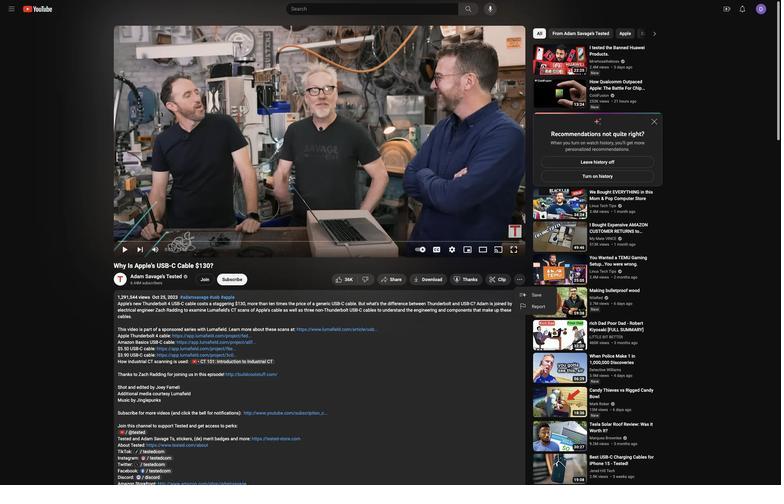 Task type: describe. For each thing, give the bounding box(es) containing it.
https://app.lumafield.com/project/f6e... link
[[157, 346, 236, 351]]

49 minutes, 46 seconds element
[[574, 246, 585, 250]]

linus tech tips for mom
[[590, 204, 617, 208]]

report option
[[514, 301, 557, 312]]

views down nilered
[[600, 302, 609, 306]]

perks:
[[226, 423, 238, 429]]

new for candy thieves vs rigged candy bowl
[[591, 413, 599, 418]]

0 horizontal spatial of
[[153, 327, 157, 332]]

3.4m
[[590, 209, 599, 214]]

bit
[[603, 335, 609, 339]]

month for repair
[[618, 242, 629, 247]]

tips for &
[[609, 204, 617, 208]]

http://buildcoolstuff.com/ link
[[226, 372, 278, 377]]

13:24 link
[[533, 79, 587, 109]]

13m views
[[590, 408, 608, 412]]

solar
[[602, 422, 612, 427]]

views left 2
[[600, 275, 609, 280]]

facebook:
[[118, 469, 139, 474]]

1 vertical spatial zach
[[139, 372, 149, 377]]

speed
[[590, 92, 603, 97]]

on inside recommendations not quite right? when you turn on watch history, you'll get more personalized recommendations.
[[581, 140, 586, 145]]

tips for were
[[609, 269, 617, 274]]

0 vertical spatial 6
[[347, 277, 350, 282]]

1 vertical spatial radding
[[150, 372, 166, 377]]

- inside the rich dad poor dad - robert kiyosaki [full summary]
[[627, 321, 629, 326]]

6 days ago for bulletproof
[[614, 302, 633, 306]]

and up components in the bottom of the page
[[452, 301, 460, 306]]

https://tested-
[[252, 436, 280, 441]]

thunderbolt down generic
[[324, 308, 348, 313]]

we
[[590, 190, 596, 195]]

3 for rich
[[614, 341, 617, 345]]

bowl
[[590, 394, 600, 399]]

the right the what's
[[380, 301, 387, 306]]

channel watermark image
[[509, 225, 522, 238]]

13m
[[590, 408, 598, 412]]

a up the "three"
[[312, 301, 315, 306]]

store
[[636, 196, 646, 201]]

views down bit on the bottom right of page
[[600, 341, 610, 345]]

months for it?
[[617, 442, 630, 446]]

2 vertical spatial this
[[127, 423, 135, 429]]

candy thieves vs rigged candy bowl by mark rober 13,174,713 views 6 days ago 18 minutes element
[[590, 387, 655, 400]]

cable.
[[345, 301, 357, 306]]

4 for cable:
[[155, 333, 158, 339]]

click
[[181, 411, 190, 416]]

adam up 6.44m
[[130, 274, 144, 280]]

leave history off
[[581, 160, 615, 165]]

usb- right generic
[[332, 301, 341, 306]]

1 vertical spatial by
[[150, 385, 155, 390]]

mark rober
[[590, 402, 610, 406]]

generic
[[316, 301, 331, 306]]

edited
[[137, 385, 149, 390]]

#apple link
[[221, 294, 235, 301]]

usb- up the adam savage's tested link
[[157, 262, 172, 270]]

usb- down basics
[[130, 346, 140, 351]]

1 vertical spatial scans
[[277, 327, 289, 332]]

views right 3.4m
[[600, 209, 609, 214]]

to down the what's
[[378, 308, 382, 313]]

chip
[[633, 86, 642, 91]]

thanks button
[[450, 274, 483, 285]]

ago up cables
[[631, 442, 638, 446]]

williams
[[607, 368, 622, 372]]

13:24
[[574, 102, 585, 107]]

0 horizontal spatial in
[[194, 372, 198, 377]]

6 days ago for thieves
[[613, 408, 632, 412]]

59:38
[[574, 311, 585, 316]]

leave history off button
[[541, 156, 655, 168]]

detective
[[590, 368, 606, 372]]

industrial
[[128, 359, 146, 364]]

price
[[296, 301, 306, 306]]

0 horizontal spatial is
[[139, 327, 143, 332]]

tested inside the adam savage's tested link
[[166, 274, 182, 280]]

adam inside apple's new thunderbolt 4 usb-c cable costs a staggering $130, more than ten times the price of a generic usb-c cable. but what's the difference between thunderbolt and usb-c? adam is joined by electrical engineer zach radding to examine lumafield's ct scans of apple's cable as well as three non-thunderbolt usb-c cables to understand the engineering and components that make up these cables. this video is part of a sponsored series with lumafield. learn more about these scans at:
[[477, 301, 489, 306]]

c down but
[[359, 308, 362, 313]]

i for i tested the banned huawei products.
[[590, 45, 591, 50]]

2.4m for mrwhosetheboss
[[590, 65, 599, 70]]

personalized
[[566, 147, 591, 152]]

Join text field
[[201, 277, 209, 282]]

0 vertical spatial these
[[500, 308, 512, 313]]

non-
[[315, 308, 324, 313]]

adam inside tested and adam savage ts, stickers, (de) merit badges and more: https://tested-store.com about tested: https://www.tested.com/about tiktok:
[[141, 436, 153, 441]]

hours
[[620, 99, 629, 104]]

tesla solar roof review: was it worth it? by marques brownlee 9,209,354 views 3 months ago 30 minutes element
[[590, 421, 655, 434]]

a down #adamsavage #usb #apple
[[209, 301, 212, 306]]

views down my mate vince
[[600, 242, 610, 247]]

in inside the when police make 1 in 1,000,000 discoveries
[[632, 354, 636, 359]]

ago up "amazon"
[[629, 209, 636, 214]]

ct inside https://www.lumafield.com/article/usb... apple thunderbolt 4 cable: https://app.lumafield.com/project/fed... amazon basics usb-c cable: https://app.lumafield.com/project/a0f... $5.50 usb-c cable: https://app.lumafield.com/project/f6e... $3.90 usb-c cable: https://app.lumafield.com/project/3c0... how industrial ct scanning is used:
[[148, 359, 153, 364]]

and down / @tested
[[132, 436, 140, 441]]

ago up the wood
[[631, 275, 638, 280]]

coldfusion
[[590, 93, 609, 98]]

amazon
[[118, 340, 134, 345]]

• ct 101: introduction to industrial ct
[[197, 359, 275, 364]]

0 vertical spatial history
[[594, 160, 608, 165]]

34 minutes, 24 seconds element
[[574, 213, 585, 217]]

c inside best usb-c charging cables for iphone 15 - tested!
[[610, 455, 613, 460]]

apple:
[[590, 86, 603, 91]]

4 for usb-
[[168, 301, 170, 306]]

bought for pop
[[597, 190, 612, 195]]

https://www.tested.com/about link
[[146, 443, 208, 448]]

34:24 link
[[533, 189, 587, 220]]

we bought everything in this mom & pop computer store by linus tech tips 3,417,271 views 1 month ago 34 minutes element
[[590, 189, 655, 202]]

http://www.youtube.com/subscription_c...
[[244, 411, 328, 416]]

to left perks:
[[220, 423, 224, 429]]

25 minutes, 5 seconds element
[[574, 278, 585, 283]]

2 candy from the left
[[641, 388, 654, 393]]

clip
[[499, 277, 506, 282]]

part
[[144, 327, 152, 332]]

used:
[[178, 359, 189, 364]]

#usb link
[[210, 294, 220, 301]]

notifications):
[[214, 411, 242, 416]]

[full
[[608, 327, 620, 332]]

3 months ago for review:
[[614, 442, 638, 446]]

products.
[[590, 51, 609, 57]]

13 minutes, 24 seconds element
[[574, 102, 585, 107]]

Subscribe text field
[[222, 277, 242, 282]]

- inside best usb-c charging cables for iphone 15 - tested!
[[611, 461, 613, 466]]

views down the mrwhosetheboss
[[600, 65, 609, 70]]

mom
[[590, 196, 600, 201]]

253k
[[590, 99, 599, 104]]

electrical
[[118, 308, 136, 313]]

the down between on the right of the page
[[406, 308, 413, 313]]

tech for setup…you
[[600, 269, 608, 274]]

additional
[[118, 391, 138, 396]]

2.4m views for mrwhosetheboss
[[590, 65, 609, 70]]

share
[[390, 277, 402, 282]]

2.4m for linus tech tips
[[590, 275, 599, 280]]

quite
[[613, 130, 627, 138]]

marques
[[590, 436, 605, 441]]

joined
[[494, 301, 507, 306]]

2.9k views
[[590, 475, 608, 479]]

ago down summary]
[[632, 341, 638, 345]]

https://app.lumafield.com/project/fed...
[[172, 333, 252, 339]]

32:20
[[574, 344, 585, 348]]

apple inside https://www.lumafield.com/article/usb... apple thunderbolt 4 cable: https://app.lumafield.com/project/fed... amazon basics usb-c cable: https://app.lumafield.com/project/a0f... $5.50 usb-c cable: https://app.lumafield.com/project/f6e... $3.90 usb-c cable: https://app.lumafield.com/project/3c0... how industrial ct scanning is used:
[[118, 333, 129, 339]]

stickers,
[[176, 436, 193, 441]]

3 left k
[[345, 277, 347, 282]]

savage's inside tab list
[[577, 31, 595, 36]]

series
[[184, 327, 196, 332]]

Download text field
[[422, 277, 442, 282]]

views down detective williams
[[600, 374, 609, 378]]

marques brownlee
[[590, 436, 622, 441]]

with
[[197, 327, 206, 332]]

everything
[[613, 190, 640, 195]]

1 dad from the left
[[599, 321, 607, 326]]

18 minutes, 36 seconds element
[[574, 411, 585, 415]]

ago right 'hours'
[[630, 99, 637, 104]]

tested inside tab list
[[596, 31, 609, 36]]

tab list containing all
[[533, 26, 769, 41]]

videos
[[157, 411, 170, 416]]

thunderbolt up engineering
[[427, 301, 451, 306]]

0 horizontal spatial these
[[265, 327, 276, 332]]

and left more:
[[231, 436, 238, 441]]

month for pop
[[617, 209, 628, 214]]

cable
[[177, 262, 194, 270]]

avatar image image
[[756, 4, 767, 14]]

for up channel
[[139, 411, 144, 416]]

thunderbolt down oct
[[142, 301, 167, 306]]

views down "rober" in the bottom of the page
[[599, 408, 608, 412]]

linus tech tips for setup…you
[[590, 269, 617, 274]]

https://tested-store.com link
[[252, 436, 300, 441]]

2 as from the left
[[298, 308, 303, 313]]

oct
[[152, 295, 159, 300]]

when police make 1 in 1,000,000 discoveries by detective williams 3,920,894 views 4 days ago 56 minutes element
[[590, 353, 655, 366]]

6 for making
[[614, 302, 616, 306]]

Search text field
[[291, 5, 457, 13]]

views down the marques brownlee in the bottom of the page
[[600, 442, 609, 446]]

scanning
[[154, 359, 172, 364]]

tiktok:
[[118, 449, 132, 454]]

oct 25, 2023
[[152, 295, 178, 300]]

for right bell
[[207, 411, 213, 416]]

youtube video player element
[[114, 26, 526, 257]]

was
[[641, 422, 650, 427]]

ago up rigged
[[626, 374, 633, 378]]

is inside https://www.lumafield.com/article/usb... apple thunderbolt 4 cable: https://app.lumafield.com/project/fed... amazon basics usb-c cable: https://app.lumafield.com/project/a0f... $5.50 usb-c cable: https://app.lumafield.com/project/f6e... $3.90 usb-c cable: https://app.lumafield.com/project/3c0... how industrial ct scanning is used:
[[173, 359, 177, 364]]

2 vertical spatial 4
[[614, 374, 616, 378]]

c down basics
[[140, 346, 143, 351]]

adam savage's tested
[[130, 274, 182, 280]]

the
[[604, 86, 611, 91]]

is
[[128, 262, 133, 270]]

it?
[[603, 428, 608, 433]]

for left joining
[[167, 372, 173, 377]]

and up (de)
[[189, 423, 197, 429]]

thanks to zach radding for joining us in this episode! http://buildcoolstuff.com/
[[118, 372, 278, 377]]

usb- down the 2023
[[171, 301, 181, 306]]

0 vertical spatial scans
[[238, 308, 249, 313]]

bulletproof
[[606, 288, 628, 293]]

3 down the mrwhosetheboss
[[614, 65, 616, 70]]

but
[[359, 301, 365, 306]]

usb- right basics
[[150, 340, 159, 345]]

2 vertical spatial tech
[[607, 469, 615, 473]]

a right part on the left
[[158, 327, 161, 332]]

to left "examine"
[[184, 308, 188, 313]]

6 for candy
[[613, 408, 615, 412]]

turn on history button
[[541, 171, 655, 182]]

i tested the banned huawei products. by mrwhosetheboss 2,439,773 views 3 days ago 22 minutes element
[[590, 44, 655, 57]]

c down sponsored
[[159, 340, 162, 345]]

candy thieves vs rigged candy bowl
[[590, 388, 654, 399]]

i tested the banned huawei products.
[[590, 45, 645, 57]]

0 horizontal spatial apple's
[[118, 301, 132, 306]]

and right engineering
[[438, 308, 446, 313]]

more left "than"
[[247, 301, 258, 306]]

weeks
[[616, 475, 627, 479]]

$130?
[[196, 262, 213, 270]]

1 vertical spatial savage's
[[145, 274, 165, 280]]

1 vertical spatial history
[[599, 174, 613, 179]]

list box containing save
[[514, 287, 557, 315]]

little
[[590, 335, 602, 339]]

review:
[[624, 422, 640, 427]]

staggering
[[213, 301, 234, 306]]

19:08
[[574, 478, 585, 482]]

2 horizontal spatial of
[[307, 301, 311, 306]]

rich dad poor dad - robert kiyosaki [full summary]
[[590, 321, 644, 332]]

than
[[259, 301, 268, 306]]

about
[[253, 327, 264, 332]]



Task type: locate. For each thing, give the bounding box(es) containing it.
22:25 link
[[533, 44, 587, 75]]

instagram:
[[118, 456, 140, 461]]

1 inside the when police make 1 in 1,000,000 discoveries
[[628, 354, 631, 359]]

poor
[[608, 321, 617, 326]]

1 horizontal spatial these
[[500, 308, 512, 313]]

0 horizontal spatial scans
[[238, 308, 249, 313]]

bought inside we bought everything in this mom & pop computer store
[[597, 190, 612, 195]]

rober
[[600, 402, 610, 406]]

1 month ago for pop
[[614, 209, 636, 214]]

513k views
[[590, 242, 610, 247]]

Leave history off text field
[[581, 160, 615, 165]]

1 vertical spatial 6
[[614, 302, 616, 306]]

56 minutes, 29 seconds element
[[574, 377, 585, 381]]

Thanks text field
[[463, 277, 478, 282]]

2 i from the top
[[590, 222, 591, 227]]

0 horizontal spatial dad
[[599, 321, 607, 326]]

tested
[[596, 31, 609, 36], [166, 274, 182, 280], [174, 423, 188, 429], [118, 436, 131, 441]]

49:46
[[574, 246, 585, 250]]

4 inside apple's new thunderbolt 4 usb-c cable costs a staggering $130, more than ten times the price of a generic usb-c cable. but what's the difference between thunderbolt and usb-c? adam is joined by electrical engineer zach radding to examine lumafield's ct scans of apple's cable as well as three non-thunderbolt usb-c cables to understand the engineering and components that make up these cables. this video is part of a sponsored series with lumafield. learn more about these scans at:
[[168, 301, 170, 306]]

usb- up 15
[[600, 455, 610, 460]]

1 month ago down computer
[[614, 209, 636, 214]]

1 horizontal spatial join
[[201, 277, 209, 282]]

3 left weeks
[[613, 475, 615, 479]]

ago right weeks
[[628, 475, 635, 479]]

subscribe inside button
[[222, 277, 242, 282]]

1 tips from the top
[[609, 204, 617, 208]]

linus down setup…you
[[590, 269, 599, 274]]

turn
[[572, 140, 580, 145]]

1 vertical spatial ct
[[148, 359, 153, 364]]

store.com
[[280, 436, 300, 441]]

join
[[201, 277, 209, 282], [118, 423, 126, 429]]

months right 2
[[617, 275, 630, 280]]

1 horizontal spatial apple's
[[135, 262, 155, 270]]

the inside shot and edited by joey fameli additional media courtesy lumafield music by jinglepunks subscribe for more videos (and click the bell for notifications): http://www.youtube.com/subscription_c...
[[192, 411, 198, 416]]

history left off
[[594, 160, 608, 165]]

4 days ago
[[614, 374, 633, 378]]

59:38 link
[[533, 287, 587, 318]]

1 vertical spatial months
[[618, 341, 631, 345]]

0 vertical spatial get
[[627, 140, 633, 145]]

linus up 3.4m
[[590, 204, 599, 208]]

1 vertical spatial linus tech tips
[[590, 269, 617, 274]]

by right joined
[[508, 301, 512, 306]]

thunderbolt up basics
[[130, 333, 154, 339]]

1 horizontal spatial radding
[[166, 308, 183, 313]]

2 2.4m from the top
[[590, 275, 599, 280]]

https://www.lumafield.com/article/usb... apple thunderbolt 4 cable: https://app.lumafield.com/project/fed... amazon basics usb-c cable: https://app.lumafield.com/project/a0f... $5.50 usb-c cable: https://app.lumafield.com/project/f6e... $3.90 usb-c cable: https://app.lumafield.com/project/3c0... how industrial ct scanning is used:
[[118, 327, 378, 364]]

how inside how qualcomm outpaced apple: the battle for chip speed
[[590, 79, 599, 84]]

2 linus from the top
[[590, 269, 599, 274]]

1 as from the left
[[283, 308, 288, 313]]

engineering
[[414, 308, 437, 313]]

computer
[[615, 196, 635, 201]]

months for wrong.
[[617, 275, 630, 280]]

1 vertical spatial when
[[590, 354, 601, 359]]

new for i tested the banned huawei products.
[[591, 71, 599, 75]]

dad up kiyosaki at the right bottom of the page
[[599, 321, 607, 326]]

4 new from the top
[[591, 379, 599, 384]]

autoplay is on image
[[414, 247, 426, 252]]

2.4m views for linus tech tips
[[590, 275, 609, 280]]

6 up the cable.
[[347, 277, 350, 282]]

0 horizontal spatial candy
[[590, 388, 603, 393]]

cables
[[363, 308, 376, 313]]

more:
[[239, 436, 251, 441]]

513k
[[590, 242, 599, 247]]

tab list
[[533, 26, 769, 41]]

thunderbolt inside https://www.lumafield.com/article/usb... apple thunderbolt 4 cable: https://app.lumafield.com/project/fed... amazon basics usb-c cable: https://app.lumafield.com/project/a0f... $5.50 usb-c cable: https://app.lumafield.com/project/f6e... $3.90 usb-c cable: https://app.lumafield.com/project/3c0... how industrial ct scanning is used:
[[130, 333, 154, 339]]

c left 'cable'
[[172, 262, 176, 270]]

6
[[347, 277, 350, 282], [614, 302, 616, 306], [613, 408, 615, 412]]

amazon
[[629, 222, 648, 227]]

on right turn
[[593, 174, 598, 179]]

is left used:
[[173, 359, 177, 364]]

0 horizontal spatial this
[[127, 423, 135, 429]]

a inside you wanted a temu gaming setup…you were wrong.
[[615, 255, 618, 260]]

19 minutes, 8 seconds element
[[574, 478, 585, 482]]

ct inside apple's new thunderbolt 4 usb-c cable costs a staggering $130, more than ten times the price of a generic usb-c cable. but what's the difference between thunderbolt and usb-c? adam is joined by electrical engineer zach radding to examine lumafield's ct scans of apple's cable as well as three non-thunderbolt usb-c cables to understand the engineering and components that make up these cables. this video is part of a sponsored series with lumafield. learn more about these scans at:
[[231, 308, 236, 313]]

1 vertical spatial 6 days ago
[[613, 408, 632, 412]]

subscribe up #apple link
[[222, 277, 242, 282]]

courtesy
[[153, 391, 170, 396]]

not
[[603, 130, 612, 138]]

1 vertical spatial cable
[[271, 308, 282, 313]]

days up roof
[[616, 408, 624, 412]]

1 vertical spatial thanks
[[118, 372, 132, 377]]

how qualcomm outpaced apple: the battle for chip speed by coldfusion 253,163 views 21 hours ago 13 minutes, 24 seconds element
[[590, 79, 655, 97]]

2 vertical spatial 6
[[613, 408, 615, 412]]

0 horizontal spatial join
[[118, 423, 126, 429]]

1 right make
[[628, 354, 631, 359]]

rich
[[590, 321, 598, 326]]

apple's up electrical
[[118, 301, 132, 306]]

2 tips from the top
[[609, 269, 617, 274]]

c up 15
[[610, 455, 613, 460]]

2 vertical spatial is
[[173, 359, 177, 364]]

1 month ago for repair
[[614, 242, 636, 247]]

2 vertical spatial by
[[131, 398, 136, 403]]

15
[[605, 461, 610, 466]]

tech
[[600, 204, 608, 208], [600, 269, 608, 274], [607, 469, 615, 473]]

views up the new
[[139, 295, 150, 300]]

0 horizontal spatial ct
[[148, 359, 153, 364]]

2 linus tech tips from the top
[[590, 269, 617, 274]]

1 for repair
[[614, 242, 617, 247]]

days for the
[[617, 65, 625, 70]]

1 horizontal spatial zach
[[155, 308, 165, 313]]

candy right rigged
[[641, 388, 654, 393]]

the up well
[[289, 301, 295, 306]]

4 inside https://www.lumafield.com/article/usb... apple thunderbolt 4 cable: https://app.lumafield.com/project/fed... amazon basics usb-c cable: https://app.lumafield.com/project/a0f... $5.50 usb-c cable: https://app.lumafield.com/project/f6e... $3.90 usb-c cable: https://app.lumafield.com/project/3c0... how industrial ct scanning is used:
[[155, 333, 158, 339]]

subscribe inside shot and edited by joey fameli additional media courtesy lumafield music by jinglepunks subscribe for more videos (and click the bell for notifications): http://www.youtube.com/subscription_c...
[[118, 411, 138, 416]]

tested inside tested and adam savage ts, stickers, (de) merit badges and more: https://tested-store.com about tested: https://www.tested.com/about tiktok:
[[118, 436, 131, 441]]

little bit better
[[590, 335, 623, 339]]

radding up joey
[[150, 372, 166, 377]]

new for when police make 1 in 1,000,000 discoveries
[[591, 379, 599, 384]]

0 vertical spatial join
[[201, 277, 209, 282]]

2.4m views down setup…you
[[590, 275, 609, 280]]

between
[[409, 301, 426, 306]]

25:05
[[574, 278, 585, 283]]

1 vertical spatial 2.4m
[[590, 275, 599, 280]]

0 horizontal spatial when
[[551, 140, 562, 145]]

this up / @tested link
[[127, 423, 135, 429]]

and inside shot and edited by joey fameli additional media courtesy lumafield music by jinglepunks subscribe for more videos (and click the bell for notifications): http://www.youtube.com/subscription_c...
[[128, 385, 135, 390]]

22 minutes, 25 seconds element
[[574, 68, 585, 73]]

get left access
[[198, 423, 204, 429]]

the inside i tested the banned huawei products.
[[606, 45, 613, 50]]

3.7m views
[[590, 302, 609, 306]]

/ testedcom
[[139, 449, 167, 454], [146, 456, 174, 461], [139, 462, 167, 467], [145, 469, 173, 474]]

roof
[[614, 422, 623, 427]]

candy up bowl
[[590, 388, 603, 393]]

fameli
[[166, 385, 180, 390]]

by down 'additional'
[[131, 398, 136, 403]]

2 horizontal spatial 4
[[614, 374, 616, 378]]

bought inside i bought expensive amazon customer returns to repair
[[592, 222, 607, 227]]

usb- inside best usb-c charging cables for iphone 15 - tested!
[[600, 455, 610, 460]]

1 for pop
[[614, 209, 616, 214]]

2 vertical spatial apple's
[[256, 308, 270, 313]]

1 vertical spatial bought
[[592, 222, 607, 227]]

0 vertical spatial of
[[307, 301, 311, 306]]

for inside best usb-c charging cables for iphone 15 - tested!
[[648, 455, 654, 460]]

when inside the when police make 1 in 1,000,000 discoveries
[[590, 354, 601, 359]]

linus for mom
[[590, 204, 599, 208]]

new for how qualcomm outpaced apple: the battle for chip speed
[[591, 105, 599, 109]]

0:01
[[165, 247, 173, 252]]

tech for mom
[[600, 204, 608, 208]]

subscribers
[[142, 281, 162, 285]]

days for vs
[[616, 408, 624, 412]]

0 vertical spatial apple's
[[135, 262, 155, 270]]

1 candy from the left
[[590, 388, 603, 393]]

months for [full
[[618, 341, 631, 345]]

join inside button
[[201, 277, 209, 282]]

30:27
[[574, 445, 585, 450]]

as
[[283, 308, 288, 313], [298, 308, 303, 313]]

usb- up the industrial
[[130, 353, 140, 358]]

days for make
[[617, 374, 625, 378]]

turn on history
[[583, 174, 613, 179]]

usb- down the cable.
[[350, 308, 359, 313]]

1 horizontal spatial dad
[[618, 321, 626, 326]]

detective williams
[[590, 368, 622, 372]]

join for join this channel to support tested and get access to perks:
[[118, 423, 126, 429]]

thanks up c?
[[463, 277, 478, 282]]

0 vertical spatial thanks
[[463, 277, 478, 282]]

ago up gaming
[[630, 242, 636, 247]]

0 vertical spatial how
[[590, 79, 599, 84]]

best usb-c charging cables for iphone 15 - tested! by jerad hill tech 2,989 views 3 weeks ago 19 minutes element
[[590, 454, 655, 467]]

kiyosaki
[[590, 327, 607, 332]]

to down the industrial
[[133, 372, 137, 377]]

0 vertical spatial month
[[617, 209, 628, 214]]

when inside recommendations not quite right? when you turn on watch history, you'll get more personalized recommendations.
[[551, 140, 562, 145]]

more inside shot and edited by joey fameli additional media courtesy lumafield music by jinglepunks subscribe for more videos (and click the bell for notifications): http://www.youtube.com/subscription_c...
[[145, 411, 156, 416]]

as down the price
[[298, 308, 303, 313]]

2 2.4m views from the top
[[590, 275, 609, 280]]

c down "#adamsavage" link
[[181, 301, 184, 306]]

0 horizontal spatial on
[[581, 140, 586, 145]]

2 horizontal spatial by
[[508, 301, 512, 306]]

components
[[447, 308, 472, 313]]

3 down 'brownlee'
[[614, 442, 616, 446]]

tech up 3.4m views
[[600, 204, 608, 208]]

• ct 101: introduction to industrial ct link
[[190, 358, 275, 365]]

1 horizontal spatial cable
[[271, 308, 282, 313]]

1 horizontal spatial is
[[173, 359, 177, 364]]

Turn on history text field
[[583, 174, 613, 179]]

subscribe down music
[[118, 411, 138, 416]]

1 vertical spatial how
[[118, 359, 127, 364]]

1 horizontal spatial apple
[[620, 31, 631, 36]]

savage's up "tested"
[[577, 31, 595, 36]]

1 horizontal spatial in
[[632, 354, 636, 359]]

1 i from the top
[[590, 45, 591, 50]]

of right part on the left
[[153, 327, 157, 332]]

clip button
[[486, 274, 511, 285]]

1 vertical spatial -
[[611, 461, 613, 466]]

tested up 'stickers,'
[[174, 423, 188, 429]]

21
[[614, 99, 619, 104]]

0 vertical spatial linus tech tips
[[590, 204, 617, 208]]

0 vertical spatial 2.4m views
[[590, 65, 609, 70]]

apple up banned
[[620, 31, 631, 36]]

1 horizontal spatial thanks
[[463, 277, 478, 282]]

2 horizontal spatial is
[[490, 301, 493, 306]]

0 horizontal spatial savage's
[[145, 274, 165, 280]]

usb- up components in the bottom of the page
[[461, 301, 471, 306]]

1 vertical spatial join
[[118, 423, 126, 429]]

0 vertical spatial tech
[[600, 204, 608, 208]]

2 dad from the left
[[618, 321, 626, 326]]

1 horizontal spatial as
[[298, 308, 303, 313]]

2 new from the top
[[591, 105, 599, 109]]

the
[[606, 45, 613, 50], [289, 301, 295, 306], [380, 301, 387, 306], [406, 308, 413, 313], [192, 411, 198, 416]]

thanks inside button
[[463, 277, 478, 282]]

cable down ten
[[271, 308, 282, 313]]

3 months ago for dad
[[614, 341, 638, 345]]

32:20 link
[[533, 320, 587, 351]]

None search field
[[274, 3, 480, 15]]

k
[[350, 277, 353, 282]]

by inside apple's new thunderbolt 4 usb-c cable costs a staggering $130, more than ten times the price of a generic usb-c cable. but what's the difference between thunderbolt and usb-c? adam is joined by electrical engineer zach radding to examine lumafield's ct scans of apple's cable as well as three non-thunderbolt usb-c cables to understand the engineering and components that make up these cables. this video is part of a sponsored series with lumafield. learn more about these scans at:
[[508, 301, 512, 306]]

0 horizontal spatial zach
[[139, 372, 149, 377]]

days down 'i tested the banned huawei products. by mrwhosetheboss 2,439,773 views 3 days ago 22 minutes' element
[[617, 65, 625, 70]]

0 vertical spatial on
[[581, 140, 586, 145]]

1 new from the top
[[591, 71, 599, 75]]

discord:
[[118, 475, 135, 480]]

to left support
[[153, 423, 157, 429]]

sponsored
[[162, 327, 183, 332]]

59 minutes, 38 seconds element
[[574, 311, 585, 316]]

6 days ago down the "making bulletproof wood by nilered 3,772,417 views 6 days ago 59 minutes" element
[[614, 302, 633, 306]]

3 for tesla
[[614, 442, 616, 446]]

0 vertical spatial zach
[[155, 308, 165, 313]]

c left the cable.
[[341, 301, 344, 306]]

thanks up shot
[[118, 372, 132, 377]]

1 vertical spatial these
[[265, 327, 276, 332]]

1 vertical spatial of
[[251, 308, 255, 313]]

i inside i tested the banned huawei products.
[[590, 45, 591, 50]]

days for wood
[[617, 302, 625, 306]]

in up store
[[641, 190, 645, 195]]

get inside recommendations not quite right? when you turn on watch history, you'll get more personalized recommendations.
[[627, 140, 633, 145]]

0 vertical spatial this
[[646, 190, 653, 195]]

bought for repair
[[592, 222, 607, 227]]

6 up roof
[[613, 408, 615, 412]]

1 horizontal spatial how
[[590, 79, 599, 84]]

/ discord
[[141, 475, 162, 480]]

0 vertical spatial linus
[[590, 204, 599, 208]]

how inside https://www.lumafield.com/article/usb... apple thunderbolt 4 cable: https://app.lumafield.com/project/fed... amazon basics usb-c cable: https://app.lumafield.com/project/a0f... $5.50 usb-c cable: https://app.lumafield.com/project/f6e... $3.90 usb-c cable: https://app.lumafield.com/project/3c0... how industrial ct scanning is used:
[[118, 359, 127, 364]]

linus for setup…you
[[590, 269, 599, 274]]

how down $3.90
[[118, 359, 127, 364]]

1 vertical spatial tips
[[609, 269, 617, 274]]

zach inside apple's new thunderbolt 4 usb-c cable costs a staggering $130, more than ten times the price of a generic usb-c cable. but what's the difference between thunderbolt and usb-c? adam is joined by electrical engineer zach radding to examine lumafield's ct scans of apple's cable as well as three non-thunderbolt usb-c cables to understand the engineering and components that make up these cables. this video is part of a sponsored series with lumafield. learn more about these scans at:
[[155, 308, 165, 313]]

apple down this
[[118, 333, 129, 339]]

we bought everything in this mom & pop computer store
[[590, 190, 653, 201]]

episode!
[[207, 372, 224, 377]]

https://app.lumafield.com/project/3c0... link
[[157, 353, 237, 358]]

you wanted a temu gaming setup…you were wrong. by linus tech tips 2,472,892 views 2 months ago 25 minutes element
[[590, 255, 655, 267]]

ago up outpaced
[[626, 65, 633, 70]]

the left bell
[[192, 411, 198, 416]]

tested:
[[131, 443, 145, 448]]

how up apple:
[[590, 79, 599, 84]]

3.9m
[[590, 374, 599, 378]]

jerad hill tech
[[590, 469, 615, 473]]

bought up customer
[[592, 222, 607, 227]]

0 vertical spatial -
[[627, 321, 629, 326]]

ago down the wood
[[626, 302, 633, 306]]

1 horizontal spatial of
[[251, 308, 255, 313]]

32 minutes, 20 seconds element
[[574, 344, 585, 348]]

thanks for thanks
[[463, 277, 478, 282]]

https://app.lumafield.com/project/fed... link
[[172, 333, 252, 339]]

1 vertical spatial month
[[618, 242, 629, 247]]

3 for best
[[613, 475, 615, 479]]

0 horizontal spatial as
[[283, 308, 288, 313]]

making
[[590, 288, 605, 293]]

up
[[494, 308, 499, 313]]

i bought expensive amazon customer returns to repair by my mate vince 513,990 views 1 month ago 49 minutes element
[[590, 222, 655, 240]]

1 vertical spatial 3 months ago
[[614, 442, 638, 446]]

watch
[[587, 140, 599, 145]]

$3.90
[[118, 353, 129, 358]]

2 horizontal spatial this
[[646, 190, 653, 195]]

0 vertical spatial 4
[[168, 301, 170, 306]]

1 horizontal spatial this
[[199, 372, 206, 377]]

i
[[590, 45, 591, 50], [590, 222, 591, 227]]

join down $130?
[[201, 277, 209, 282]]

0 horizontal spatial get
[[198, 423, 204, 429]]

30:27 link
[[533, 421, 587, 452]]

list box
[[514, 287, 557, 315]]

1 horizontal spatial 4
[[168, 301, 170, 306]]

0 horizontal spatial subscribe
[[118, 411, 138, 416]]

days down williams
[[617, 374, 625, 378]]

ago up review:
[[625, 408, 632, 412]]

rich dad poor dad - robert kiyosaki [full summary] by little bit better 460,286 views 3 months ago 32 minutes element
[[590, 320, 655, 333]]

best
[[590, 455, 599, 460]]

2 vertical spatial 1
[[628, 354, 631, 359]]

radding inside apple's new thunderbolt 4 usb-c cable costs a staggering $130, more than ten times the price of a generic usb-c cable. but what's the difference between thunderbolt and usb-c? adam is joined by electrical engineer zach radding to examine lumafield's ct scans of apple's cable as well as three non-thunderbolt usb-c cables to understand the engineering and components that make up these cables. this video is part of a sponsored series with lumafield. learn more about these scans at:
[[166, 308, 183, 313]]

lumafield
[[171, 391, 191, 396]]

a up were
[[615, 255, 618, 260]]

1 vertical spatial is
[[139, 327, 143, 332]]

new down 13m
[[591, 413, 599, 418]]

5 new from the top
[[591, 413, 599, 418]]

in
[[641, 190, 645, 195], [632, 354, 636, 359], [194, 372, 198, 377]]

recommendations not quite right? when you turn on watch history, you'll get more personalized recommendations.
[[551, 130, 645, 152]]

merit
[[203, 436, 214, 441]]

Share text field
[[390, 277, 402, 282]]

banned
[[614, 45, 629, 50]]

making bulletproof wood by nilered 3,772,417 views 6 days ago 59 minutes element
[[590, 287, 655, 294]]

thanks for thanks to zach radding for joining us in this episode! http://buildcoolstuff.com/
[[118, 372, 132, 377]]

1 2.4m from the top
[[590, 65, 599, 70]]

adam savage's tested link
[[130, 273, 183, 280]]

c up the industrial
[[140, 353, 143, 358]]

wrong.
[[624, 262, 638, 267]]

4 down the 2023
[[168, 301, 170, 306]]

making bulletproof wood
[[590, 288, 640, 293]]

1 vertical spatial get
[[198, 423, 204, 429]]

adam right from
[[564, 31, 576, 36]]

1 vertical spatial 4
[[155, 333, 158, 339]]

2.4m up making
[[590, 275, 599, 280]]

3 days ago
[[614, 65, 633, 70]]

1 horizontal spatial candy
[[641, 388, 654, 393]]

linus tech tips
[[590, 204, 617, 208], [590, 269, 617, 274]]

0 vertical spatial radding
[[166, 308, 183, 313]]

3 months ago down 'brownlee'
[[614, 442, 638, 446]]

seek slider slider
[[116, 237, 522, 244]]

3 new from the top
[[591, 307, 599, 312]]

1 linus from the top
[[590, 204, 599, 208]]

of up the "three"
[[307, 301, 311, 306]]

tested
[[592, 45, 605, 50]]

apple's new thunderbolt 4 usb-c cable costs a staggering $130, more than ten times the price of a generic usb-c cable. but what's the difference between thunderbolt and usb-c? adam is joined by electrical engineer zach radding to examine lumafield's ct scans of apple's cable as well as three non-thunderbolt usb-c cables to understand the engineering and components that make up these cables. this video is part of a sponsored series with lumafield. learn more about these scans at:
[[118, 301, 513, 332]]

0 vertical spatial cable
[[185, 301, 196, 306]]

6 down making bulletproof wood
[[614, 302, 616, 306]]

save option
[[514, 289, 557, 301]]

0 vertical spatial 1
[[614, 209, 616, 214]]

these down joined
[[500, 308, 512, 313]]

this up store
[[646, 190, 653, 195]]

1 linus tech tips from the top
[[590, 204, 617, 208]]

more inside recommendations not quite right? when you turn on watch history, you'll get more personalized recommendations.
[[635, 140, 645, 145]]

savage's up the subscribers
[[145, 274, 165, 280]]

tested and adam savage ts, stickers, (de) merit badges and more: https://tested-store.com about tested: https://www.tested.com/about tiktok:
[[118, 436, 300, 454]]

6.44 million subscribers element
[[130, 280, 187, 286]]

1 vertical spatial apple
[[118, 333, 129, 339]]

1 horizontal spatial subscribe
[[222, 277, 242, 282]]

support
[[158, 423, 173, 429]]

cable
[[185, 301, 196, 306], [271, 308, 282, 313]]

robert
[[630, 321, 644, 326]]

views down coldfusion
[[600, 99, 610, 104]]

adam up tested:
[[141, 436, 153, 441]]

this inside we bought everything in this mom & pop computer store
[[646, 190, 653, 195]]

30 minutes, 27 seconds element
[[574, 445, 585, 450]]

1 2.4m views from the top
[[590, 65, 609, 70]]

i for i bought expensive amazon customer returns to repair
[[590, 222, 591, 227]]

more right learn
[[241, 327, 252, 332]]

2 vertical spatial months
[[617, 442, 630, 446]]

https://www.lumafield.com/article/usb...
[[297, 327, 378, 332]]

to inside i bought expensive amazon customer returns to repair
[[636, 229, 640, 234]]

1 vertical spatial 1 month ago
[[614, 242, 636, 247]]

tested down why is apple's usb-c cable $130?
[[166, 274, 182, 280]]

dad
[[599, 321, 607, 326], [618, 321, 626, 326]]

music
[[118, 398, 130, 403]]

iphone
[[590, 461, 604, 466]]

in inside we bought everything in this mom & pop computer store
[[641, 190, 645, 195]]

views down hill
[[599, 475, 608, 479]]

on inside button
[[593, 174, 598, 179]]

join for the join text field
[[201, 277, 209, 282]]

0 horizontal spatial by
[[131, 398, 136, 403]]

2 vertical spatial of
[[153, 327, 157, 332]]

new for making bulletproof wood
[[591, 307, 599, 312]]

1 vertical spatial 1
[[614, 242, 617, 247]]

ago
[[626, 65, 633, 70], [630, 99, 637, 104], [629, 209, 636, 214], [630, 242, 636, 247], [631, 275, 638, 280], [626, 302, 633, 306], [632, 341, 638, 345], [626, 374, 633, 378], [625, 408, 632, 412], [631, 442, 638, 446], [628, 475, 635, 479]]

i inside i bought expensive amazon customer returns to repair
[[590, 222, 591, 227]]

3 down better
[[614, 341, 617, 345]]

0 vertical spatial when
[[551, 140, 562, 145]]

2 horizontal spatial in
[[641, 190, 645, 195]]

56:29 link
[[533, 353, 587, 384]]

2.4m views down the mrwhosetheboss
[[590, 65, 609, 70]]

cable:
[[159, 333, 171, 339], [163, 340, 175, 345], [144, 346, 156, 351], [144, 353, 156, 358]]

i up customer
[[590, 222, 591, 227]]

tech right hill
[[607, 469, 615, 473]]



Task type: vqa. For each thing, say whether or not it's contained in the screenshot.
"4" to the middle
yes



